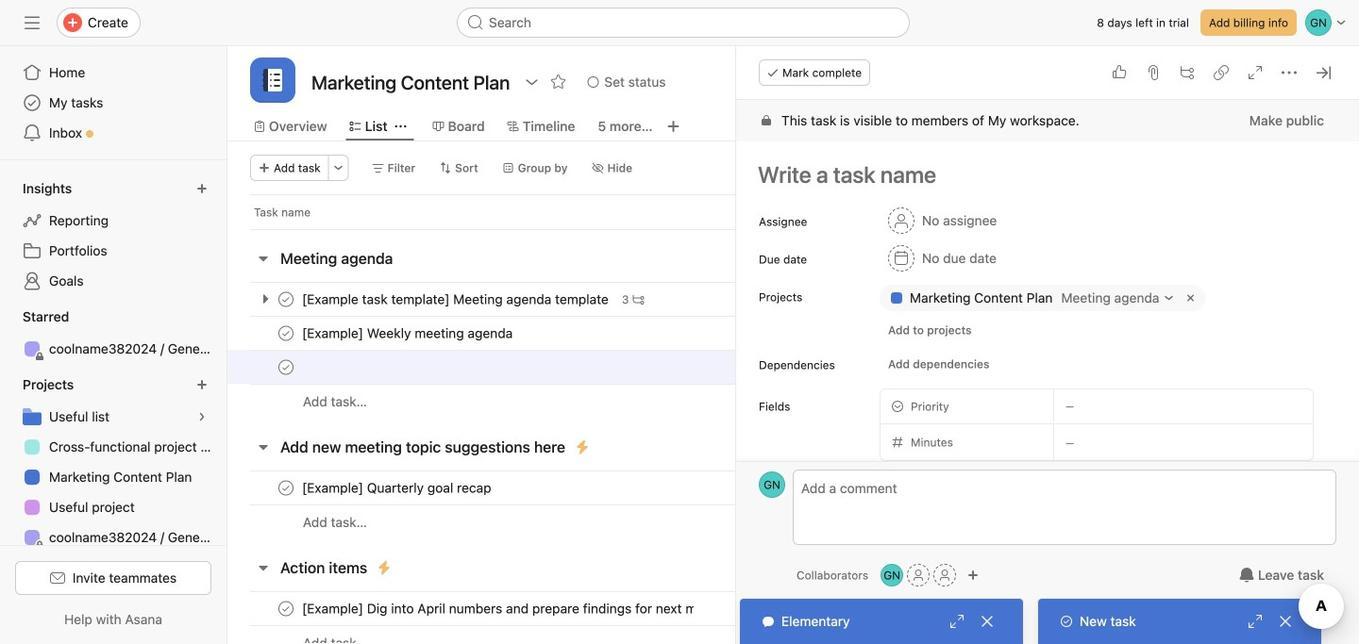 Task type: locate. For each thing, give the bounding box(es) containing it.
starred element
[[0, 300, 227, 368]]

1 mark complete image from the top
[[275, 477, 297, 500]]

3 mark complete image from the top
[[275, 356, 297, 379]]

2 mark complete checkbox from the top
[[275, 322, 297, 345]]

new project or portfolio image
[[196, 380, 208, 391]]

3 collapse task list for this group image from the top
[[256, 561, 271, 576]]

insights element
[[0, 172, 227, 300]]

mark complete image for task name text field inside the [example] quarterly goal recap cell
[[275, 477, 297, 500]]

mark complete image inside [example] dig into april numbers and prepare findings for next meeting cell
[[275, 598, 297, 621]]

rules for action items image
[[377, 561, 392, 576]]

gn image
[[884, 565, 901, 587]]

dialog
[[737, 46, 1360, 645]]

4 task name text field from the top
[[298, 600, 695, 619]]

rules for add new meeting topic suggestions here image
[[575, 440, 590, 455]]

[example task template] meeting agenda template cell
[[228, 282, 737, 317]]

2 vertical spatial mark complete image
[[275, 356, 297, 379]]

mark complete image for mark complete option inside the header meeting agenda tree grid
[[275, 356, 297, 379]]

2 vertical spatial mark complete checkbox
[[275, 598, 297, 621]]

1 mark complete image from the top
[[275, 288, 297, 311]]

0 horizontal spatial close image
[[980, 615, 995, 630]]

0 vertical spatial mark complete checkbox
[[275, 288, 297, 311]]

mark complete checkbox inside [example] quarterly goal recap cell
[[275, 477, 297, 500]]

1 task name text field from the top
[[298, 290, 615, 309]]

3 mark complete checkbox from the top
[[275, 598, 297, 621]]

mark complete checkbox inside [example] weekly meeting agenda cell
[[275, 322, 297, 345]]

1 close image from the left
[[980, 615, 995, 630]]

Mark complete checkbox
[[275, 288, 297, 311], [275, 322, 297, 345]]

gn image
[[764, 472, 781, 499]]

list box
[[457, 8, 910, 38]]

2 close image from the left
[[1279, 615, 1294, 630]]

mark complete checkbox inside header meeting agenda tree grid
[[275, 356, 297, 379]]

header action items tree grid
[[228, 592, 919, 645]]

add or remove collaborators image
[[968, 570, 979, 582]]

mark complete checkbox inside [example] dig into april numbers and prepare findings for next meeting cell
[[275, 598, 297, 621]]

remove image
[[1184, 291, 1199, 306]]

Task name text field
[[298, 324, 519, 343]]

mark complete image
[[275, 477, 297, 500], [275, 598, 297, 621]]

1 vertical spatial mark complete image
[[275, 598, 297, 621]]

2 collapse task list for this group image from the top
[[256, 440, 271, 455]]

mark complete image inside [example] weekly meeting agenda cell
[[275, 322, 297, 345]]

header meeting agenda tree grid
[[228, 282, 919, 419]]

0 vertical spatial collapse task list for this group image
[[256, 251, 271, 266]]

1 vertical spatial mark complete checkbox
[[275, 322, 297, 345]]

task name text field inside [example task template] meeting agenda template 'cell'
[[298, 290, 615, 309]]

1 mark complete checkbox from the top
[[275, 288, 297, 311]]

attachments: add a file to this task, image
[[1146, 65, 1161, 80]]

3 task name text field from the top
[[298, 479, 497, 498]]

add subtask image
[[1180, 65, 1195, 80]]

0 vertical spatial mark complete image
[[275, 288, 297, 311]]

Mark complete checkbox
[[275, 356, 297, 379], [275, 477, 297, 500], [275, 598, 297, 621]]

hide sidebar image
[[25, 15, 40, 30]]

main content
[[737, 100, 1360, 645]]

mark complete checkbox for third task name text field from the bottom
[[275, 356, 297, 379]]

task name text field inside [example] dig into april numbers and prepare findings for next meeting cell
[[298, 600, 695, 619]]

2 mark complete image from the top
[[275, 598, 297, 621]]

mark complete image
[[275, 288, 297, 311], [275, 322, 297, 345], [275, 356, 297, 379]]

projects element
[[0, 368, 227, 557]]

header add new meeting topic suggestions here tree grid
[[228, 471, 919, 540]]

1 collapse task list for this group image from the top
[[256, 251, 271, 266]]

[example] weekly meeting agenda cell
[[228, 316, 737, 351]]

collapse task list for this group image for header action items tree grid
[[256, 561, 271, 576]]

1 vertical spatial collapse task list for this group image
[[256, 440, 271, 455]]

collapse task list for this group image
[[256, 251, 271, 266], [256, 440, 271, 455], [256, 561, 271, 576]]

1 vertical spatial mark complete checkbox
[[275, 477, 297, 500]]

row
[[228, 195, 919, 229], [250, 229, 737, 230], [228, 316, 919, 351], [228, 350, 919, 385], [228, 384, 919, 419], [228, 471, 919, 506], [228, 505, 919, 540], [228, 592, 919, 627], [228, 626, 919, 645]]

0 vertical spatial mark complete image
[[275, 477, 297, 500]]

mark complete image for mark complete checkbox within [example] weekly meeting agenda cell
[[275, 322, 297, 345]]

close image right expand elementary icon
[[980, 615, 995, 630]]

1 vertical spatial mark complete image
[[275, 322, 297, 345]]

[example] dig into april numbers and prepare findings for next meeting cell
[[228, 592, 737, 627]]

close image for expand new task image
[[1279, 615, 1294, 630]]

1 mark complete checkbox from the top
[[275, 356, 297, 379]]

None text field
[[307, 65, 515, 99]]

2 mark complete checkbox from the top
[[275, 477, 297, 500]]

[example] quarterly goal recap cell
[[228, 471, 737, 506]]

mark complete image inside [example] quarterly goal recap cell
[[275, 477, 297, 500]]

Task name text field
[[298, 290, 615, 309], [298, 358, 347, 377], [298, 479, 497, 498], [298, 600, 695, 619]]

close image
[[980, 615, 995, 630], [1279, 615, 1294, 630]]

close image right expand new task image
[[1279, 615, 1294, 630]]

2 vertical spatial collapse task list for this group image
[[256, 561, 271, 576]]

0 vertical spatial mark complete checkbox
[[275, 356, 297, 379]]

1 horizontal spatial close image
[[1279, 615, 1294, 630]]

mark complete image for mark complete checkbox within [example task template] meeting agenda template 'cell'
[[275, 288, 297, 311]]

expand elementary image
[[950, 615, 965, 630]]

see details, useful list image
[[196, 412, 208, 423]]

expand subtask list for the task [example task template] meeting agenda template image
[[258, 292, 273, 307]]

copy task link image
[[1214, 65, 1229, 80]]

2 mark complete image from the top
[[275, 322, 297, 345]]

cell
[[228, 350, 737, 385]]



Task type: vqa. For each thing, say whether or not it's contained in the screenshot.
Project permissions image
no



Task type: describe. For each thing, give the bounding box(es) containing it.
mark complete checkbox for task name text field inside the [example] quarterly goal recap cell
[[275, 477, 297, 500]]

Task Name text field
[[746, 153, 1337, 196]]

task name text field inside [example] quarterly goal recap cell
[[298, 479, 497, 498]]

expand new task image
[[1248, 615, 1263, 630]]

mark complete checkbox inside [example task template] meeting agenda template 'cell'
[[275, 288, 297, 311]]

3 subtasks image
[[633, 294, 644, 305]]

new insights image
[[196, 183, 208, 195]]

close image for expand elementary icon
[[980, 615, 995, 630]]

2 task name text field from the top
[[298, 358, 347, 377]]

collapse task list for this group image for header add new meeting topic suggestions here 'tree grid'
[[256, 440, 271, 455]]

tab actions image
[[395, 121, 407, 132]]

mark complete image for task name text field in [example] dig into april numbers and prepare findings for next meeting cell
[[275, 598, 297, 621]]

show options image
[[524, 75, 540, 90]]

full screen image
[[1248, 65, 1263, 80]]

global element
[[0, 46, 227, 160]]

collapse task list for this group image for header meeting agenda tree grid
[[256, 251, 271, 266]]

mark complete checkbox for task name text field in [example] dig into april numbers and prepare findings for next meeting cell
[[275, 598, 297, 621]]

add tab image
[[666, 119, 681, 134]]

0 likes. click to like this task image
[[1112, 65, 1127, 80]]

more actions for this task image
[[1282, 65, 1297, 80]]

more actions image
[[333, 162, 344, 174]]

add to starred image
[[551, 75, 566, 90]]

notebook image
[[262, 69, 284, 92]]

— text field
[[1059, 426, 1309, 460]]

close details image
[[1316, 65, 1331, 80]]



